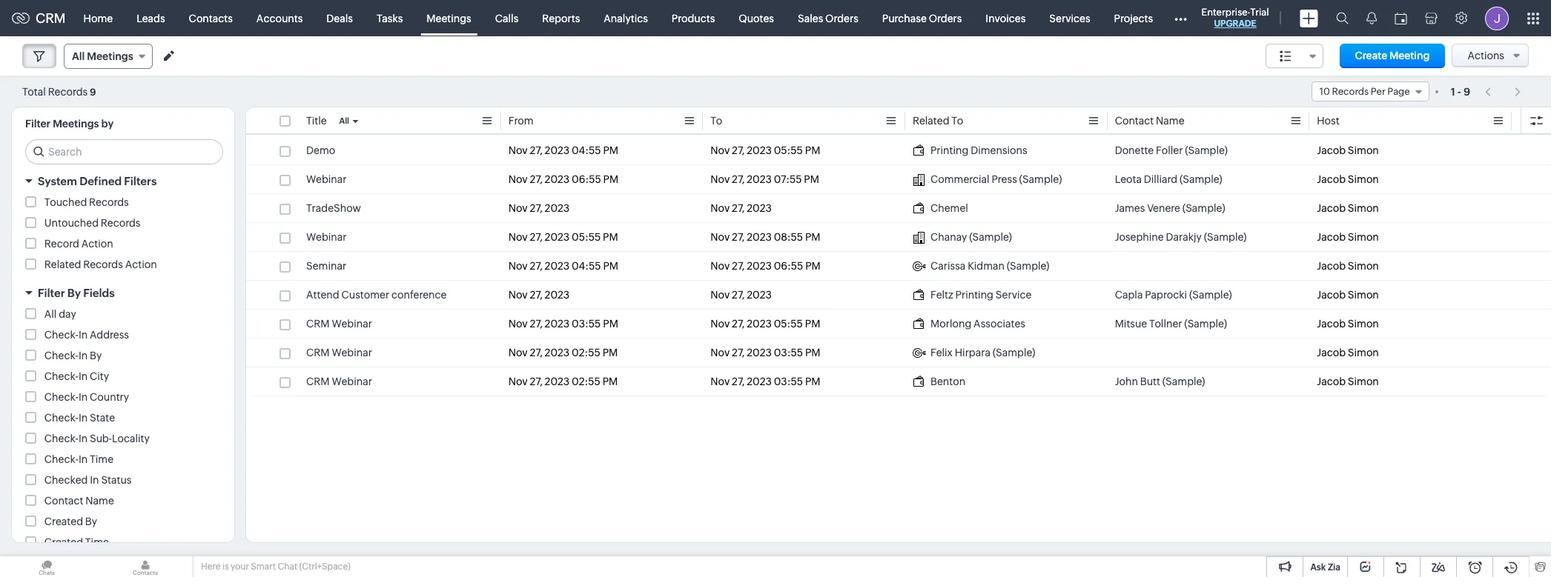 Task type: describe. For each thing, give the bounding box(es) containing it.
tradeshow link
[[306, 201, 361, 216]]

josephine darakjy (sample) link
[[1115, 230, 1247, 245]]

05:55 for nov 27, 2023 04:55 pm
[[774, 145, 803, 156]]

1 vertical spatial nov 27, 2023 05:55 pm
[[508, 231, 618, 243]]

system defined filters button
[[12, 168, 234, 194]]

check- for check-in city
[[44, 371, 79, 383]]

simon for john butt (sample)
[[1348, 376, 1379, 388]]

leota
[[1115, 173, 1142, 185]]

-
[[1457, 86, 1461, 97]]

(ctrl+space)
[[299, 562, 351, 572]]

check-in city
[[44, 371, 109, 383]]

check- for check-in sub-locality
[[44, 433, 79, 445]]

capla paprocki (sample)
[[1115, 289, 1232, 301]]

1 vertical spatial time
[[85, 537, 109, 549]]

size image
[[1279, 50, 1291, 63]]

records for related
[[83, 259, 123, 271]]

simon for leota dilliard (sample)
[[1348, 173, 1379, 185]]

signals element
[[1357, 0, 1385, 36]]

profile image
[[1485, 6, 1509, 30]]

04:55 for nov 27, 2023 06:55 pm
[[572, 260, 601, 272]]

crm for benton
[[306, 376, 330, 388]]

1 horizontal spatial contact
[[1115, 115, 1154, 127]]

fields
[[83, 287, 115, 300]]

contacts link
[[177, 0, 245, 36]]

jacob simon for leota dilliard (sample)
[[1317, 173, 1379, 185]]

accounts
[[256, 12, 303, 24]]

attend customer conference link
[[306, 288, 447, 303]]

contacts image
[[99, 557, 192, 578]]

check- for check-in by
[[44, 350, 79, 362]]

feltz printing service link
[[913, 288, 1032, 303]]

feltz
[[930, 289, 953, 301]]

1
[[1451, 86, 1455, 97]]

(sample) for commercial press (sample)
[[1019, 173, 1062, 185]]

meetings for filter meetings by
[[53, 118, 99, 130]]

02:55 for benton
[[572, 376, 600, 388]]

check-in time
[[44, 454, 113, 466]]

home link
[[72, 0, 125, 36]]

hirpara
[[955, 347, 991, 359]]

records for 10
[[1332, 86, 1369, 97]]

0 vertical spatial printing
[[930, 145, 969, 156]]

is
[[222, 562, 229, 572]]

calendar image
[[1394, 12, 1407, 24]]

8 jacob simon from the top
[[1317, 347, 1379, 359]]

service
[[996, 289, 1032, 301]]

all meetings
[[72, 50, 133, 62]]

(sample) for josephine darakjy (sample)
[[1204, 231, 1247, 243]]

create meeting button
[[1340, 44, 1445, 68]]

system defined filters
[[38, 175, 157, 188]]

invoices link
[[974, 0, 1038, 36]]

carissa kidman (sample) link
[[913, 259, 1050, 274]]

0 horizontal spatial 06:55
[[572, 173, 601, 185]]

webinar for benton
[[332, 376, 372, 388]]

created for created time
[[44, 537, 83, 549]]

defined
[[80, 175, 122, 188]]

jacob simon for donette foller (sample)
[[1317, 145, 1379, 156]]

08:55
[[774, 231, 803, 243]]

filter for filter meetings by
[[25, 118, 51, 130]]

carissa
[[930, 260, 966, 272]]

checked in status
[[44, 475, 132, 486]]

smart
[[251, 562, 276, 572]]

(sample) inside the chanay (sample) link
[[969, 231, 1012, 243]]

0 vertical spatial nov 27, 2023 03:55 pm
[[508, 318, 618, 330]]

(sample) for mitsue tollner (sample)
[[1184, 318, 1227, 330]]

1 vertical spatial printing
[[955, 289, 993, 301]]

deals
[[326, 12, 353, 24]]

in for address
[[79, 329, 88, 341]]

jacob for john butt (sample)
[[1317, 376, 1346, 388]]

mitsue
[[1115, 318, 1147, 330]]

foller
[[1156, 145, 1183, 156]]

jacob for capla paprocki (sample)
[[1317, 289, 1346, 301]]

webinar link for nov 27, 2023 05:55 pm
[[306, 230, 347, 245]]

demo
[[306, 145, 335, 156]]

nov 27, 2023 03:55 pm for benton
[[711, 376, 820, 388]]

calls link
[[483, 0, 530, 36]]

create menu element
[[1291, 0, 1327, 36]]

1 horizontal spatial name
[[1156, 115, 1184, 127]]

1 horizontal spatial contact name
[[1115, 115, 1184, 127]]

0 vertical spatial meetings
[[427, 12, 471, 24]]

nov 27, 2023 04:55 pm for nov 27, 2023 06:55 pm
[[508, 260, 618, 272]]

dilliard
[[1144, 173, 1177, 185]]

touched
[[44, 196, 87, 208]]

quotes link
[[727, 0, 786, 36]]

city
[[90, 371, 109, 383]]

in for time
[[79, 454, 88, 466]]

nov 27, 2023 08:55 pm
[[711, 231, 820, 243]]

butt
[[1140, 376, 1160, 388]]

create
[[1355, 50, 1387, 62]]

(sample) for donette foller (sample)
[[1185, 145, 1228, 156]]

contacts
[[189, 12, 233, 24]]

in for status
[[90, 475, 99, 486]]

records for total
[[48, 86, 88, 97]]

in for country
[[79, 391, 88, 403]]

seminar
[[306, 260, 346, 272]]

actions
[[1468, 50, 1504, 62]]

check- for check-in time
[[44, 454, 79, 466]]

jacob for james venere (sample)
[[1317, 202, 1346, 214]]

webinar for felix hirpara (sample)
[[332, 347, 372, 359]]

Other Modules field
[[1165, 6, 1197, 30]]

press
[[992, 173, 1017, 185]]

tollner
[[1149, 318, 1182, 330]]

(sample) for felix hirpara (sample)
[[993, 347, 1035, 359]]

07:55
[[774, 173, 802, 185]]

jacob simon for josephine darakjy (sample)
[[1317, 231, 1379, 243]]

commercial press (sample) link
[[913, 172, 1062, 187]]

orders for purchase orders
[[929, 12, 962, 24]]

printing dimensions link
[[913, 143, 1027, 158]]

created for created by
[[44, 516, 83, 528]]

state
[[90, 412, 115, 424]]

josephine
[[1115, 231, 1164, 243]]

10
[[1319, 86, 1330, 97]]

profile element
[[1476, 0, 1517, 36]]

1 vertical spatial nov 27, 2023 06:55 pm
[[711, 260, 821, 272]]

checked
[[44, 475, 88, 486]]

signals image
[[1366, 12, 1377, 24]]

mitsue tollner (sample)
[[1115, 318, 1227, 330]]

simon for josephine darakjy (sample)
[[1348, 231, 1379, 243]]

title
[[306, 115, 327, 127]]

(sample) for john butt (sample)
[[1162, 376, 1205, 388]]

james
[[1115, 202, 1145, 214]]

jacob for leota dilliard (sample)
[[1317, 173, 1346, 185]]

3 crm webinar link from the top
[[306, 374, 372, 389]]

(sample) for carissa kidman (sample)
[[1007, 260, 1050, 272]]

chanay (sample) link
[[913, 230, 1012, 245]]

5 jacob simon from the top
[[1317, 260, 1379, 272]]

create menu image
[[1299, 9, 1318, 27]]

all for all day
[[44, 308, 57, 320]]

check- for check-in address
[[44, 329, 79, 341]]

9 for 1 - 9
[[1464, 86, 1470, 97]]

filter meetings by
[[25, 118, 114, 130]]

benton link
[[913, 374, 965, 389]]

simon for mitsue tollner (sample)
[[1348, 318, 1379, 330]]

check- for check-in state
[[44, 412, 79, 424]]

sub-
[[90, 433, 112, 445]]

record action
[[44, 238, 113, 250]]

benton
[[930, 376, 965, 388]]

crm webinar for morlong
[[306, 318, 372, 330]]

services
[[1049, 12, 1090, 24]]

nov 27, 2023 05:55 pm for nov 27, 2023 04:55 pm
[[711, 145, 820, 156]]

check-in sub-locality
[[44, 433, 150, 445]]

feltz printing service
[[930, 289, 1032, 301]]

check- for check-in country
[[44, 391, 79, 403]]

donette foller (sample) link
[[1115, 143, 1228, 158]]

total
[[22, 86, 46, 97]]

5 simon from the top
[[1348, 260, 1379, 272]]

check-in country
[[44, 391, 129, 403]]

related records action
[[44, 259, 157, 271]]

check-in address
[[44, 329, 129, 341]]

jacob for mitsue tollner (sample)
[[1317, 318, 1346, 330]]

enterprise-trial upgrade
[[1202, 7, 1269, 29]]

attend
[[306, 289, 339, 301]]



Task type: locate. For each thing, give the bounding box(es) containing it.
records
[[48, 86, 88, 97], [1332, 86, 1369, 97], [89, 196, 129, 208], [101, 217, 140, 229], [83, 259, 123, 271]]

simon for donette foller (sample)
[[1348, 145, 1379, 156]]

purchase orders link
[[870, 0, 974, 36]]

row group containing demo
[[246, 136, 1551, 397]]

(sample) inside capla paprocki (sample) link
[[1189, 289, 1232, 301]]

2 simon from the top
[[1348, 173, 1379, 185]]

(sample) right paprocki
[[1189, 289, 1232, 301]]

0 horizontal spatial 9
[[90, 86, 96, 97]]

related down record
[[44, 259, 81, 271]]

3 check- from the top
[[44, 371, 79, 383]]

crm for felix hirpara (sample)
[[306, 347, 330, 359]]

2 vertical spatial nov 27, 2023 05:55 pm
[[711, 318, 820, 330]]

1 horizontal spatial orders
[[929, 12, 962, 24]]

1 vertical spatial 02:55
[[572, 376, 600, 388]]

04:55 for nov 27, 2023 05:55 pm
[[572, 145, 601, 156]]

9 down all meetings
[[90, 86, 96, 97]]

calls
[[495, 12, 518, 24]]

3 crm webinar from the top
[[306, 376, 372, 388]]

4 jacob from the top
[[1317, 231, 1346, 243]]

sales orders
[[798, 12, 858, 24]]

2 jacob simon from the top
[[1317, 173, 1379, 185]]

2 crm webinar from the top
[[306, 347, 372, 359]]

0 horizontal spatial contact
[[44, 495, 83, 507]]

2 02:55 from the top
[[572, 376, 600, 388]]

in left the sub-
[[79, 433, 88, 445]]

by up day
[[67, 287, 81, 300]]

printing dimensions
[[930, 145, 1027, 156]]

0 horizontal spatial orders
[[825, 12, 858, 24]]

action up filter by fields "dropdown button"
[[125, 259, 157, 271]]

your
[[231, 562, 249, 572]]

All Meetings field
[[64, 44, 152, 69]]

nov 27, 2023 07:55 pm
[[711, 173, 819, 185]]

5 check- from the top
[[44, 412, 79, 424]]

simon for capla paprocki (sample)
[[1348, 289, 1379, 301]]

meeting
[[1389, 50, 1430, 62]]

nov 27, 2023 02:55 pm for felix hirpara (sample)
[[508, 347, 618, 359]]

7 check- from the top
[[44, 454, 79, 466]]

2 vertical spatial nov 27, 2023 03:55 pm
[[711, 376, 820, 388]]

related for related records action
[[44, 259, 81, 271]]

crm webinar
[[306, 318, 372, 330], [306, 347, 372, 359], [306, 376, 372, 388]]

attend customer conference
[[306, 289, 447, 301]]

all for all meetings
[[72, 50, 85, 62]]

records for touched
[[89, 196, 129, 208]]

0 vertical spatial by
[[67, 287, 81, 300]]

1 horizontal spatial nov 27, 2023 06:55 pm
[[711, 260, 821, 272]]

2 vertical spatial meetings
[[53, 118, 99, 130]]

all right title
[[339, 116, 349, 125]]

chemel link
[[913, 201, 968, 216]]

nov
[[508, 145, 528, 156], [711, 145, 730, 156], [508, 173, 528, 185], [711, 173, 730, 185], [508, 202, 528, 214], [711, 202, 730, 214], [508, 231, 528, 243], [711, 231, 730, 243], [508, 260, 528, 272], [711, 260, 730, 272], [508, 289, 528, 301], [711, 289, 730, 301], [508, 318, 528, 330], [711, 318, 730, 330], [508, 347, 528, 359], [711, 347, 730, 359], [508, 376, 528, 388], [711, 376, 730, 388]]

1 vertical spatial webinar link
[[306, 230, 347, 245]]

0 vertical spatial 05:55
[[774, 145, 803, 156]]

simon for james venere (sample)
[[1348, 202, 1379, 214]]

0 vertical spatial crm webinar link
[[306, 317, 372, 331]]

0 vertical spatial nov 27, 2023 04:55 pm
[[508, 145, 618, 156]]

1 to from the left
[[711, 115, 722, 127]]

(sample) up 'service' at the right of page
[[1007, 260, 1050, 272]]

dimensions
[[971, 145, 1027, 156]]

status
[[101, 475, 132, 486]]

2 vertical spatial crm webinar
[[306, 376, 372, 388]]

05:55
[[774, 145, 803, 156], [572, 231, 601, 243], [774, 318, 803, 330]]

quotes
[[739, 12, 774, 24]]

in for state
[[79, 412, 88, 424]]

4 simon from the top
[[1348, 231, 1379, 243]]

(sample) inside mitsue tollner (sample) link
[[1184, 318, 1227, 330]]

related up printing dimensions link
[[913, 115, 949, 127]]

1 check- from the top
[[44, 329, 79, 341]]

check-
[[44, 329, 79, 341], [44, 350, 79, 362], [44, 371, 79, 383], [44, 391, 79, 403], [44, 412, 79, 424], [44, 433, 79, 445], [44, 454, 79, 466]]

morlong associates link
[[913, 317, 1025, 331]]

sales orders link
[[786, 0, 870, 36]]

crm for morlong associates
[[306, 318, 330, 330]]

jacob simon for capla paprocki (sample)
[[1317, 289, 1379, 301]]

2 04:55 from the top
[[572, 260, 601, 272]]

nov 27, 2023 06:55 pm down 'from'
[[508, 173, 618, 185]]

time down the sub-
[[90, 454, 113, 466]]

records up fields
[[83, 259, 123, 271]]

2 vertical spatial 05:55
[[774, 318, 803, 330]]

row group
[[246, 136, 1551, 397]]

03:55 for benton
[[774, 376, 803, 388]]

jacob for donette foller (sample)
[[1317, 145, 1346, 156]]

(sample) for capla paprocki (sample)
[[1189, 289, 1232, 301]]

(sample) inside leota dilliard (sample) link
[[1180, 173, 1222, 185]]

crm webinar link
[[306, 317, 372, 331], [306, 346, 372, 360], [306, 374, 372, 389]]

meetings for all meetings
[[87, 50, 133, 62]]

meetings inside field
[[87, 50, 133, 62]]

orders for sales orders
[[825, 12, 858, 24]]

related
[[913, 115, 949, 127], [44, 259, 81, 271]]

nov 27, 2023 02:55 pm for benton
[[508, 376, 618, 388]]

check- up check-in city
[[44, 350, 79, 362]]

capla paprocki (sample) link
[[1115, 288, 1232, 303]]

records down "defined"
[[89, 196, 129, 208]]

check- up checked
[[44, 454, 79, 466]]

in down "check-in address"
[[79, 350, 88, 362]]

in up check-in state
[[79, 391, 88, 403]]

2 vertical spatial by
[[85, 516, 97, 528]]

here
[[201, 562, 221, 572]]

2 jacob from the top
[[1317, 173, 1346, 185]]

0 horizontal spatial contact name
[[44, 495, 114, 507]]

meetings down home on the top left of the page
[[87, 50, 133, 62]]

(sample) inside felix hirpara (sample) link
[[993, 347, 1035, 359]]

7 jacob simon from the top
[[1317, 318, 1379, 330]]

1 vertical spatial nov 27, 2023 02:55 pm
[[508, 376, 618, 388]]

nov 27, 2023 05:55 pm for nov 27, 2023 03:55 pm
[[711, 318, 820, 330]]

create meeting
[[1355, 50, 1430, 62]]

0 vertical spatial 06:55
[[572, 173, 601, 185]]

2 vertical spatial crm webinar link
[[306, 374, 372, 389]]

10 records per page
[[1319, 86, 1410, 97]]

john
[[1115, 376, 1138, 388]]

all inside field
[[72, 50, 85, 62]]

(sample) inside commercial press (sample) link
[[1019, 173, 1062, 185]]

nov 27, 2023 02:55 pm
[[508, 347, 618, 359], [508, 376, 618, 388]]

2 horizontal spatial all
[[339, 116, 349, 125]]

3 jacob from the top
[[1317, 202, 1346, 214]]

1 vertical spatial 06:55
[[774, 260, 803, 272]]

2 crm webinar link from the top
[[306, 346, 372, 360]]

10 Records Per Page field
[[1311, 82, 1429, 102]]

meetings left by
[[53, 118, 99, 130]]

1 02:55 from the top
[[572, 347, 600, 359]]

in for sub-
[[79, 433, 88, 445]]

name up foller
[[1156, 115, 1184, 127]]

1 vertical spatial name
[[85, 495, 114, 507]]

related for related to
[[913, 115, 949, 127]]

0 vertical spatial 03:55
[[572, 318, 601, 330]]

1 horizontal spatial to
[[952, 115, 963, 127]]

8 jacob from the top
[[1317, 347, 1346, 359]]

0 vertical spatial crm webinar
[[306, 318, 372, 330]]

1 horizontal spatial 9
[[1464, 86, 1470, 97]]

nov 27, 2023 06:55 pm down nov 27, 2023 08:55 pm
[[711, 260, 821, 272]]

deals link
[[315, 0, 365, 36]]

0 vertical spatial related
[[913, 115, 949, 127]]

(sample) down associates
[[993, 347, 1035, 359]]

crm webinar link for felix
[[306, 346, 372, 360]]

donette
[[1115, 145, 1154, 156]]

chats image
[[0, 557, 93, 578]]

check- down 'all day'
[[44, 329, 79, 341]]

commercial press (sample)
[[930, 173, 1062, 185]]

search image
[[1336, 12, 1348, 24]]

ask
[[1310, 563, 1326, 573]]

(sample) for james venere (sample)
[[1182, 202, 1225, 214]]

27,
[[530, 145, 543, 156], [732, 145, 745, 156], [530, 173, 543, 185], [732, 173, 745, 185], [530, 202, 543, 214], [732, 202, 745, 214], [530, 231, 543, 243], [732, 231, 745, 243], [530, 260, 543, 272], [732, 260, 745, 272], [530, 289, 543, 301], [732, 289, 745, 301], [530, 318, 543, 330], [732, 318, 745, 330], [530, 347, 543, 359], [732, 347, 745, 359], [530, 376, 543, 388], [732, 376, 745, 388]]

records right 10
[[1332, 86, 1369, 97]]

2 to from the left
[[952, 115, 963, 127]]

in for city
[[79, 371, 88, 383]]

1 04:55 from the top
[[572, 145, 601, 156]]

all up total records 9
[[72, 50, 85, 62]]

(sample) up carissa kidman (sample)
[[969, 231, 1012, 243]]

1 vertical spatial nov 27, 2023 04:55 pm
[[508, 260, 618, 272]]

crm webinar link for morlong
[[306, 317, 372, 331]]

products
[[672, 12, 715, 24]]

1 horizontal spatial action
[[125, 259, 157, 271]]

ask zia
[[1310, 563, 1341, 573]]

0 vertical spatial created
[[44, 516, 83, 528]]

webinar link up seminar link
[[306, 230, 347, 245]]

morlong associates
[[930, 318, 1025, 330]]

2 nov 27, 2023 04:55 pm from the top
[[508, 260, 618, 272]]

(sample) inside carissa kidman (sample) link
[[1007, 260, 1050, 272]]

None field
[[1265, 44, 1323, 68]]

nov 27, 2023 04:55 pm
[[508, 145, 618, 156], [508, 260, 618, 272]]

jacob simon for john butt (sample)
[[1317, 376, 1379, 388]]

1 webinar link from the top
[[306, 172, 347, 187]]

webinar link down the demo
[[306, 172, 347, 187]]

1 crm webinar link from the top
[[306, 317, 372, 331]]

tradeshow
[[306, 202, 361, 214]]

by for filter
[[67, 287, 81, 300]]

05:55 for nov 27, 2023 03:55 pm
[[774, 318, 803, 330]]

all left day
[[44, 308, 57, 320]]

contact name
[[1115, 115, 1184, 127], [44, 495, 114, 507]]

(sample) right butt
[[1162, 376, 1205, 388]]

filter up 'all day'
[[38, 287, 65, 300]]

home
[[83, 12, 113, 24]]

check- up check-in time
[[44, 433, 79, 445]]

6 simon from the top
[[1348, 289, 1379, 301]]

2 created from the top
[[44, 537, 83, 549]]

donette foller (sample)
[[1115, 145, 1228, 156]]

(sample) inside james venere (sample) link
[[1182, 202, 1225, 214]]

by up created time
[[85, 516, 97, 528]]

records for untouched
[[101, 217, 140, 229]]

(sample) right tollner
[[1184, 318, 1227, 330]]

0 vertical spatial 02:55
[[572, 347, 600, 359]]

services link
[[1038, 0, 1102, 36]]

0 vertical spatial action
[[81, 238, 113, 250]]

meetings left calls link
[[427, 12, 471, 24]]

orders right the sales
[[825, 12, 858, 24]]

in left "city"
[[79, 371, 88, 383]]

1 vertical spatial crm webinar link
[[306, 346, 372, 360]]

0 horizontal spatial name
[[85, 495, 114, 507]]

0 horizontal spatial nov 27, 2023 06:55 pm
[[508, 173, 618, 185]]

2 webinar link from the top
[[306, 230, 347, 245]]

1 nov 27, 2023 02:55 pm from the top
[[508, 347, 618, 359]]

records up filter meetings by on the top left of the page
[[48, 86, 88, 97]]

projects
[[1114, 12, 1153, 24]]

by for created
[[85, 516, 97, 528]]

1 vertical spatial contact
[[44, 495, 83, 507]]

9 inside total records 9
[[90, 86, 96, 97]]

0 vertical spatial nov 27, 2023 05:55 pm
[[711, 145, 820, 156]]

nov 27, 2023 03:55 pm for felix hirpara (sample)
[[711, 347, 820, 359]]

0 horizontal spatial action
[[81, 238, 113, 250]]

records inside field
[[1332, 86, 1369, 97]]

check- down check-in by at the bottom
[[44, 371, 79, 383]]

1 - 9
[[1451, 86, 1470, 97]]

9 for total records 9
[[90, 86, 96, 97]]

orders
[[825, 12, 858, 24], [929, 12, 962, 24]]

1 jacob simon from the top
[[1317, 145, 1379, 156]]

1 horizontal spatial all
[[72, 50, 85, 62]]

3 simon from the top
[[1348, 202, 1379, 214]]

jacob simon for mitsue tollner (sample)
[[1317, 318, 1379, 330]]

1 vertical spatial 03:55
[[774, 347, 803, 359]]

1 vertical spatial action
[[125, 259, 157, 271]]

1 orders from the left
[[825, 12, 858, 24]]

Search text field
[[26, 140, 222, 164]]

in up check-in by at the bottom
[[79, 329, 88, 341]]

03:55 for felix hirpara (sample)
[[774, 347, 803, 359]]

2 vertical spatial 03:55
[[774, 376, 803, 388]]

1 vertical spatial all
[[339, 116, 349, 125]]

james venere (sample)
[[1115, 202, 1225, 214]]

untouched
[[44, 217, 99, 229]]

2 vertical spatial all
[[44, 308, 57, 320]]

0 vertical spatial filter
[[25, 118, 51, 130]]

contact name up donette
[[1115, 115, 1184, 127]]

0 vertical spatial all
[[72, 50, 85, 62]]

host
[[1317, 115, 1340, 127]]

1 crm webinar from the top
[[306, 318, 372, 330]]

(sample) right darakjy
[[1204, 231, 1247, 243]]

1 vertical spatial 05:55
[[572, 231, 601, 243]]

printing up commercial
[[930, 145, 969, 156]]

9 jacob from the top
[[1317, 376, 1346, 388]]

1 vertical spatial contact name
[[44, 495, 114, 507]]

1 vertical spatial crm webinar
[[306, 347, 372, 359]]

contact down checked
[[44, 495, 83, 507]]

1 created from the top
[[44, 516, 83, 528]]

time down "created by" in the left of the page
[[85, 537, 109, 549]]

name down checked in status
[[85, 495, 114, 507]]

1 vertical spatial meetings
[[87, 50, 133, 62]]

1 vertical spatial created
[[44, 537, 83, 549]]

by inside "dropdown button"
[[67, 287, 81, 300]]

printing up the morlong associates
[[955, 289, 993, 301]]

here is your smart chat (ctrl+space)
[[201, 562, 351, 572]]

chanay (sample)
[[930, 231, 1012, 243]]

filter for filter by fields
[[38, 287, 65, 300]]

6 jacob simon from the top
[[1317, 289, 1379, 301]]

in up checked in status
[[79, 454, 88, 466]]

6 jacob from the top
[[1317, 289, 1346, 301]]

(sample) right dilliard
[[1180, 173, 1222, 185]]

filter
[[25, 118, 51, 130], [38, 287, 65, 300]]

in left status
[[90, 475, 99, 486]]

jacob for josephine darakjy (sample)
[[1317, 231, 1346, 243]]

in left state
[[79, 412, 88, 424]]

created up created time
[[44, 516, 83, 528]]

orders right purchase
[[929, 12, 962, 24]]

(sample) inside donette foller (sample) link
[[1185, 145, 1228, 156]]

in for by
[[79, 350, 88, 362]]

1 vertical spatial by
[[90, 350, 102, 362]]

webinar link for nov 27, 2023 06:55 pm
[[306, 172, 347, 187]]

9 right the -
[[1464, 86, 1470, 97]]

7 jacob from the top
[[1317, 318, 1346, 330]]

filter inside "dropdown button"
[[38, 287, 65, 300]]

commercial
[[930, 173, 990, 185]]

james venere (sample) link
[[1115, 201, 1225, 216]]

action up the related records action
[[81, 238, 113, 250]]

1 horizontal spatial related
[[913, 115, 949, 127]]

1 jacob from the top
[[1317, 145, 1346, 156]]

search element
[[1327, 0, 1357, 36]]

accounts link
[[245, 0, 315, 36]]

orders inside "link"
[[825, 12, 858, 24]]

0 vertical spatial webinar link
[[306, 172, 347, 187]]

7 simon from the top
[[1348, 318, 1379, 330]]

related to
[[913, 115, 963, 127]]

1 vertical spatial filter
[[38, 287, 65, 300]]

4 jacob simon from the top
[[1317, 231, 1379, 243]]

navigation
[[1478, 81, 1529, 102]]

contact up donette
[[1115, 115, 1154, 127]]

1 simon from the top
[[1348, 145, 1379, 156]]

02:55 for felix hirpara (sample)
[[572, 347, 600, 359]]

(sample) right foller
[[1185, 145, 1228, 156]]

0 vertical spatial nov 27, 2023 06:55 pm
[[508, 173, 618, 185]]

(sample) inside the john butt (sample) link
[[1162, 376, 1205, 388]]

(sample) right press
[[1019, 173, 1062, 185]]

0 vertical spatial contact name
[[1115, 115, 1184, 127]]

5 jacob from the top
[[1317, 260, 1346, 272]]

6 check- from the top
[[44, 433, 79, 445]]

all for all
[[339, 116, 349, 125]]

0 horizontal spatial to
[[711, 115, 722, 127]]

from
[[508, 115, 533, 127]]

address
[[90, 329, 129, 341]]

0 vertical spatial time
[[90, 454, 113, 466]]

1 vertical spatial related
[[44, 259, 81, 271]]

1 vertical spatial 04:55
[[572, 260, 601, 272]]

(sample) inside "josephine darakjy (sample)" link
[[1204, 231, 1247, 243]]

upgrade
[[1214, 19, 1256, 29]]

check- down check-in city
[[44, 391, 79, 403]]

check-in by
[[44, 350, 102, 362]]

1 nov 27, 2023 04:55 pm from the top
[[508, 145, 618, 156]]

webinar for morlong associates
[[332, 318, 372, 330]]

2 nov 27, 2023 02:55 pm from the top
[[508, 376, 618, 388]]

purchase
[[882, 12, 927, 24]]

0 horizontal spatial related
[[44, 259, 81, 271]]

country
[[90, 391, 129, 403]]

filter down total
[[25, 118, 51, 130]]

associates
[[974, 318, 1025, 330]]

9
[[1464, 86, 1470, 97], [90, 86, 96, 97]]

0 vertical spatial contact
[[1115, 115, 1154, 127]]

9 jacob simon from the top
[[1317, 376, 1379, 388]]

john butt (sample) link
[[1115, 374, 1205, 389]]

nov 27, 2023 04:55 pm for nov 27, 2023 05:55 pm
[[508, 145, 618, 156]]

untouched records
[[44, 217, 140, 229]]

created down "created by" in the left of the page
[[44, 537, 83, 549]]

crm webinar for felix
[[306, 347, 372, 359]]

touched records
[[44, 196, 129, 208]]

records down 'touched records'
[[101, 217, 140, 229]]

customer
[[341, 289, 389, 301]]

leota dilliard (sample)
[[1115, 173, 1222, 185]]

chanay
[[930, 231, 967, 243]]

0 vertical spatial name
[[1156, 115, 1184, 127]]

check- down the check-in country
[[44, 412, 79, 424]]

josephine darakjy (sample)
[[1115, 231, 1247, 243]]

2 check- from the top
[[44, 350, 79, 362]]

jacob simon
[[1317, 145, 1379, 156], [1317, 173, 1379, 185], [1317, 202, 1379, 214], [1317, 231, 1379, 243], [1317, 260, 1379, 272], [1317, 289, 1379, 301], [1317, 318, 1379, 330], [1317, 347, 1379, 359], [1317, 376, 1379, 388]]

1 horizontal spatial 06:55
[[774, 260, 803, 272]]

1 vertical spatial nov 27, 2023 03:55 pm
[[711, 347, 820, 359]]

0 vertical spatial nov 27, 2023 02:55 pm
[[508, 347, 618, 359]]

0 horizontal spatial all
[[44, 308, 57, 320]]

by up "city"
[[90, 350, 102, 362]]

9 simon from the top
[[1348, 376, 1379, 388]]

4 check- from the top
[[44, 391, 79, 403]]

(sample) for leota dilliard (sample)
[[1180, 173, 1222, 185]]

projects link
[[1102, 0, 1165, 36]]

jacob simon for james venere (sample)
[[1317, 202, 1379, 214]]

(sample) up darakjy
[[1182, 202, 1225, 214]]

contact name up "created by" in the left of the page
[[44, 495, 114, 507]]

mitsue tollner (sample) link
[[1115, 317, 1227, 331]]

2 orders from the left
[[929, 12, 962, 24]]

meetings
[[427, 12, 471, 24], [87, 50, 133, 62], [53, 118, 99, 130]]

8 simon from the top
[[1348, 347, 1379, 359]]

by
[[101, 118, 114, 130]]

0 vertical spatial 04:55
[[572, 145, 601, 156]]

simon
[[1348, 145, 1379, 156], [1348, 173, 1379, 185], [1348, 202, 1379, 214], [1348, 231, 1379, 243], [1348, 260, 1379, 272], [1348, 289, 1379, 301], [1348, 318, 1379, 330], [1348, 347, 1379, 359], [1348, 376, 1379, 388]]

3 jacob simon from the top
[[1317, 202, 1379, 214]]



Task type: vqa. For each thing, say whether or not it's contained in the screenshot.


